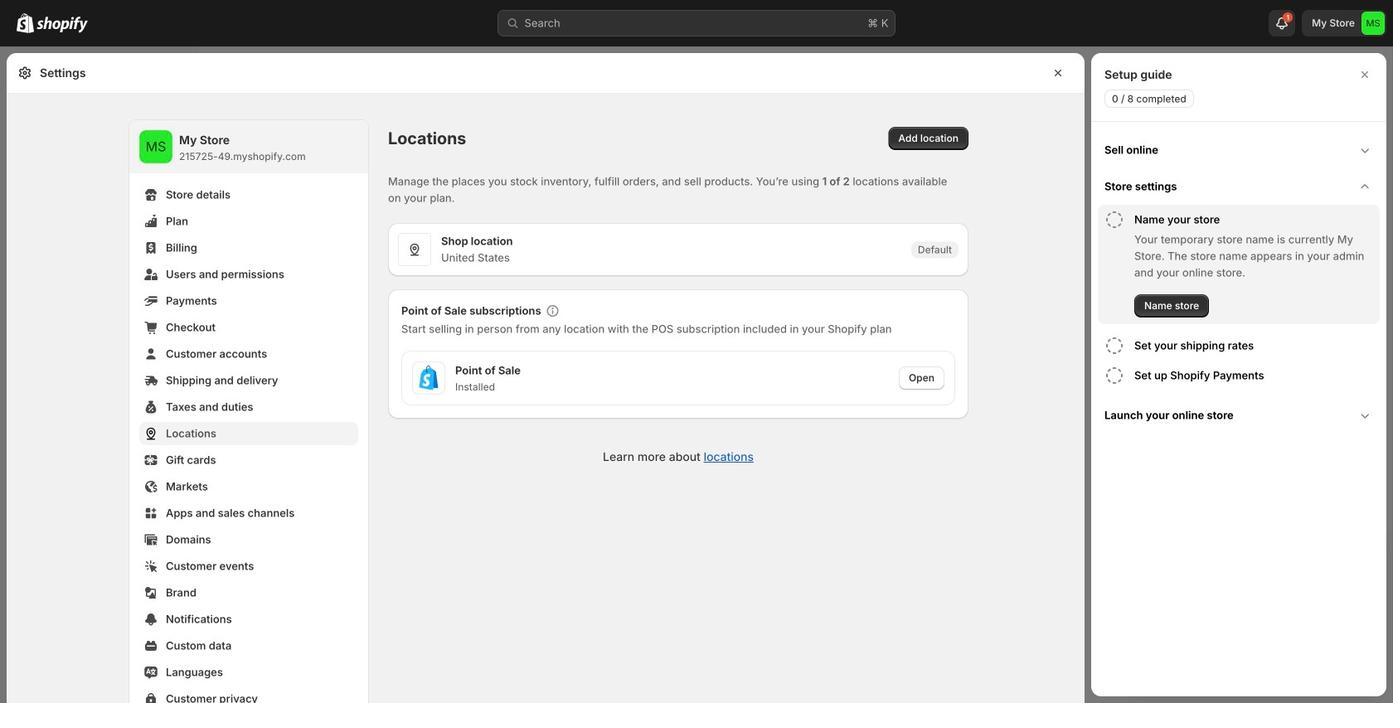 Task type: locate. For each thing, give the bounding box(es) containing it.
0 horizontal spatial my store image
[[139, 130, 173, 163]]

0 vertical spatial my store image
[[1362, 12, 1385, 35]]

my store image
[[1362, 12, 1385, 35], [139, 130, 173, 163]]

shopify image
[[17, 13, 34, 33], [36, 16, 88, 33]]

1 vertical spatial my store image
[[139, 130, 173, 163]]

mark set up shopify payments as done image
[[1105, 366, 1125, 386]]

dialog
[[1092, 53, 1387, 697]]

settings dialog
[[7, 53, 1085, 703]]

mark name your store as done image
[[1105, 210, 1125, 230]]

mark set your shipping rates as done image
[[1105, 336, 1125, 356]]



Task type: describe. For each thing, give the bounding box(es) containing it.
0 horizontal spatial shopify image
[[17, 13, 34, 33]]

1 horizontal spatial shopify image
[[36, 16, 88, 33]]

my store image inside the shop settings menu element
[[139, 130, 173, 163]]

shop settings menu element
[[129, 120, 368, 703]]

1 horizontal spatial my store image
[[1362, 12, 1385, 35]]



Task type: vqa. For each thing, say whether or not it's contained in the screenshot.
Customers link
no



